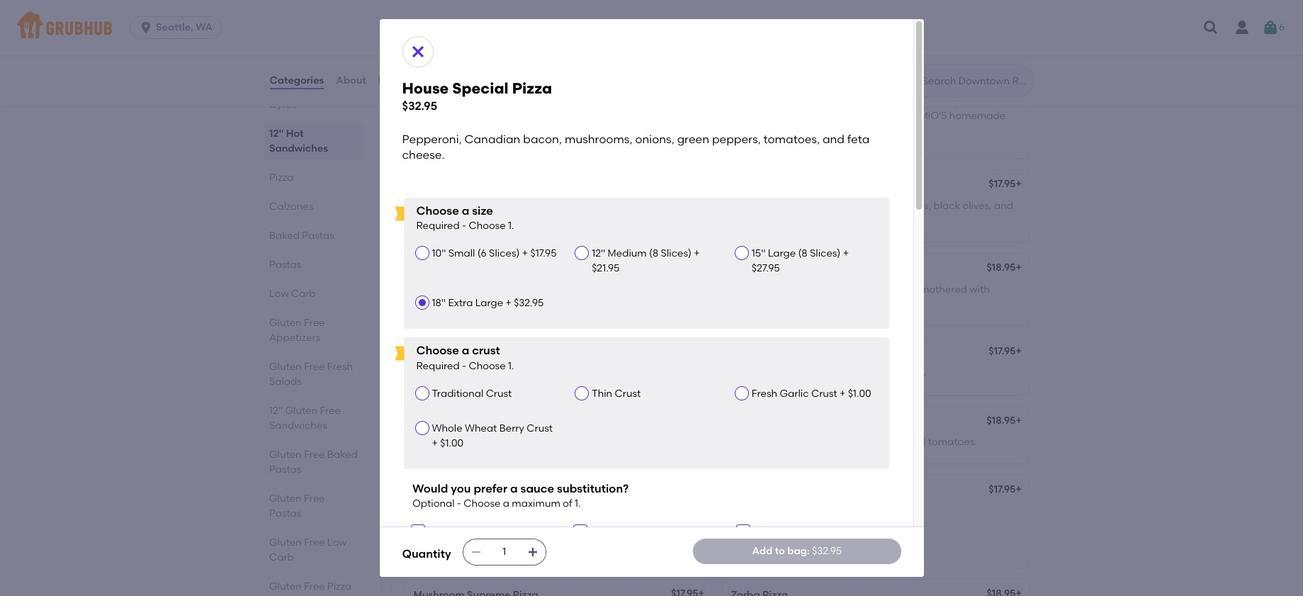 Task type: locate. For each thing, give the bounding box(es) containing it.
tomatoes inside pizza for the greek feta cheese lovers! smothered with onions, tomatoes and extra feta.
[[768, 298, 814, 310]]

dough. for pizza
[[834, 25, 863, 35]]

1 horizontal spatial baked
[[327, 449, 357, 461]]

homemade down the cheese pizza
[[434, 95, 490, 107]]

substitute inside substitute alfredo sauce + $3.50
[[432, 526, 480, 538]]

0 horizontal spatial (8
[[649, 248, 659, 260]]

0 vertical spatial low
[[269, 288, 288, 300]]

sauce down wheat at the left top of the page
[[520, 95, 549, 107]]

3 sauce from the left
[[831, 526, 862, 538]]

1 vertical spatial 1.
[[508, 360, 514, 372]]

smothered
[[914, 283, 968, 295]]

1 vertical spatial sandwiches
[[269, 420, 327, 432]]

ground beef, mushrooms, and fresh cold tomatoes.
[[731, 436, 978, 448]]

2 horizontal spatial crust
[[943, 25, 964, 35]]

with inside pizza for the greek feta cheese lovers! smothered with onions, tomatoes and extra feta.
[[970, 283, 990, 295]]

1 tomatoes from the left
[[414, 298, 460, 310]]

slices) inside 12" medium (8 slices) + $21.95
[[661, 248, 692, 260]]

2 horizontal spatial on
[[846, 110, 858, 122]]

dough. inside our homemade pizza sauce, mozzarella, and up to 2 toppings of your choice on our fresh romio's homemade dough.
[[731, 124, 765, 136]]

12" up $21.95
[[592, 248, 606, 260]]

gluten down gluten free baked pastas
[[269, 493, 301, 505]]

pizza up "bacon" on the bottom of page
[[463, 485, 488, 497]]

1 horizontal spatial for
[[758, 283, 771, 295]]

0 vertical spatial large
[[768, 248, 796, 260]]

sandwiches down hot
[[269, 143, 328, 155]]

a
[[462, 204, 470, 217], [462, 344, 470, 358], [510, 482, 518, 495], [503, 498, 510, 510]]

fresh garlic crust + $1.00
[[752, 388, 872, 400]]

1 vertical spatial special
[[767, 263, 803, 275]]

free down 12" gluten free sandwiches
[[304, 449, 325, 461]]

0 vertical spatial tomatoes.
[[607, 367, 656, 379]]

cheese
[[845, 283, 879, 295]]

+ inside whole wheat berry crust + $1.00
[[432, 437, 438, 449]]

mozzarella down house
[[414, 110, 466, 122]]

0 horizontal spatial feta
[[531, 214, 551, 226]]

additional
[[662, 38, 704, 47], [935, 38, 978, 47]]

of inside our homemade pizza sauce, mozzarella, and up to 2 toppings of your choice on our fresh romio's homemade dough.
[[776, 110, 786, 122]]

gluten inside the gluten free pastas
[[269, 493, 301, 505]]

gluten for gluten free pizza
[[269, 581, 301, 593]]

1 vertical spatial to
[[775, 545, 785, 557]]

reviews
[[378, 74, 418, 86]]

italian left sausage,
[[731, 367, 762, 379]]

crust
[[943, 25, 964, 35], [573, 38, 594, 47], [472, 344, 500, 358]]

0 horizontal spatial tomatoes
[[414, 298, 460, 310]]

fresh down sausage,
[[752, 388, 778, 400]]

1 additional from the left
[[662, 38, 704, 47]]

Search Downtown Romio's Pizza and Pasta search field
[[921, 74, 1030, 88]]

free inside the gluten free low carb
[[304, 537, 325, 549]]

0 vertical spatial carb
[[291, 288, 316, 300]]

0 horizontal spatial tomatoes,
[[458, 214, 507, 226]]

trditional,
[[966, 25, 1005, 35]]

and left onions.
[[871, 367, 890, 379]]

- up small at the top
[[462, 220, 467, 232]]

canadian bacon and pineapple.
[[414, 505, 571, 517]]

2 horizontal spatial for
[[909, 38, 920, 47]]

free inside gluten free baked pastas
[[304, 449, 325, 461]]

0 vertical spatial feta
[[848, 132, 870, 146]]

and inside our homemade pizza sauce and mozzarella on our fresh romio's homemade dough.
[[551, 95, 570, 107]]

0 horizontal spatial dough.
[[472, 124, 506, 136]]

feta up 10" small (6 slices) + $17.95
[[531, 214, 551, 226]]

whole wheat berry crust + $1.00
[[432, 423, 553, 449]]

$3.50 inside substitute alfredo sauce + $3.50
[[440, 540, 465, 552]]

1 horizontal spatial mozzarella
[[703, 25, 747, 35]]

1. down substitution?
[[575, 498, 581, 510]]

2 horizontal spatial $32.95
[[812, 545, 842, 557]]

baked pastas
[[269, 230, 334, 242]]

6 button
[[1263, 15, 1285, 40]]

0 horizontal spatial mozzarella
[[414, 110, 466, 122]]

and inside pepperoni, canadian bacon, mushrooms, green peppers, tomatoes and italian sausage.
[[462, 298, 482, 310]]

tomatoes, up the (6
[[458, 214, 507, 226]]

free for fresh
[[304, 361, 325, 373]]

1 horizontal spatial with
[[684, 25, 701, 35]]

pizza down wheat at the left top of the page
[[512, 79, 552, 97]]

crust up traditional crust at the bottom
[[472, 344, 500, 358]]

1 horizontal spatial low
[[327, 537, 346, 549]]

1 vertical spatial mozzarella
[[414, 110, 466, 122]]

- down santorini pizza
[[462, 360, 467, 372]]

up
[[950, 95, 962, 107]]

pizza inside house special pizza $32.95
[[512, 79, 552, 97]]

choose down size
[[469, 220, 506, 232]]

1 vertical spatial pepperoni, canadian bacon, mushrooms, onions, green peppers, tomatoes, and feta cheese.
[[414, 200, 681, 226]]

pizza left add
[[783, 38, 804, 47]]

1. inside would you prefer a sauce substitution? optional - choose a maximum of 1.
[[575, 498, 581, 510]]

free inside gluten free fresh salads
[[304, 361, 325, 373]]

pepperoni,
[[402, 132, 462, 146], [414, 200, 466, 212], [731, 200, 783, 212], [414, 283, 466, 295], [414, 436, 466, 448]]

- for size
[[462, 220, 467, 232]]

feta
[[848, 132, 870, 146], [531, 214, 551, 226], [823, 283, 842, 295]]

0 horizontal spatial sauce
[[520, 526, 551, 538]]

$10.95
[[987, 74, 1016, 86]]

1 horizontal spatial fresh
[[427, 38, 449, 47]]

sauce inside our homemade pizza sauce and mozzarella on our fresh romio's homemade dough.
[[520, 95, 549, 107]]

0 vertical spatial tomatoes,
[[764, 132, 820, 146]]

carb up gluten free appetizers on the bottom left of the page
[[291, 288, 316, 300]]

0 horizontal spatial cheese.
[[402, 148, 445, 162]]

$17.95 +
[[989, 178, 1022, 190], [989, 345, 1022, 357], [989, 484, 1022, 496]]

2 our from the left
[[731, 95, 749, 107]]

- inside choose a crust required - choose 1.
[[462, 360, 467, 372]]

additional down smothered
[[662, 38, 704, 47]]

small
[[449, 248, 475, 260]]

0 vertical spatial sausage.
[[764, 214, 807, 226]]

0 horizontal spatial with
[[467, 25, 485, 35]]

2 $18.95 from the top
[[987, 415, 1016, 427]]

choose up 10"
[[417, 204, 459, 217]]

pepperoni, inside pepperoni, canadian bacon, mushrooms, green peppers, tomatoes and italian sausage.
[[414, 283, 466, 295]]

crust.
[[402, 38, 425, 47]]

bacon, for ground
[[519, 436, 553, 448]]

baked down calzones
[[269, 230, 299, 242]]

with right smothered
[[684, 25, 701, 35]]

special
[[453, 79, 509, 97], [767, 263, 803, 275]]

0 vertical spatial $18.95 +
[[987, 262, 1022, 274]]

2 vertical spatial -
[[457, 498, 461, 510]]

3 slices) from the left
[[810, 248, 841, 260]]

0 horizontal spatial large
[[476, 297, 503, 309]]

green inside pepperoni, canadian bacon, mushrooms, green peppers, tomatoes and italian sausage.
[[616, 283, 644, 295]]

1 vertical spatial carb
[[269, 552, 294, 564]]

(8 right medium
[[649, 248, 659, 260]]

$1.00
[[848, 388, 872, 400], [440, 437, 464, 449]]

gluten inside gluten free appetizers
[[269, 317, 301, 329]]

on inside our homemade pizza sauce, mozzarella, and up to 2 toppings of your choice on our fresh romio's homemade dough.
[[846, 110, 858, 122]]

gluten inside 12" gluten free sandwiches
[[285, 405, 317, 417]]

and left add
[[833, 38, 850, 47]]

canadian up the 15" large (8 slices) + $27.95
[[786, 200, 834, 212]]

homemade up your
[[752, 95, 808, 107]]

$3.50 down "bacon" on the bottom of page
[[440, 540, 465, 552]]

fresh up 12" gluten free sandwiches
[[327, 361, 353, 373]]

large right extra
[[476, 297, 503, 309]]

0 horizontal spatial on
[[468, 110, 480, 122]]

beef,
[[770, 436, 794, 448]]

toppings left your
[[731, 110, 774, 122]]

tomatoes inside pepperoni, canadian bacon, mushrooms, green peppers, tomatoes and italian sausage.
[[414, 298, 460, 310]]

garlic
[[451, 38, 475, 47]]

1 sandwiches from the top
[[269, 143, 328, 155]]

pizza down plato's
[[731, 283, 756, 295]]

gluten inside gluten free baked pastas
[[269, 449, 301, 461]]

$10.95 +
[[987, 74, 1022, 86]]

gluten free fresh salads
[[269, 361, 353, 388]]

svg image
[[1203, 19, 1220, 36], [1263, 19, 1280, 36], [139, 21, 153, 35], [409, 43, 426, 60], [527, 547, 539, 558]]

cheese.
[[402, 148, 445, 162], [553, 214, 590, 226]]

substitute for substitute bbq sauce + $3.50
[[757, 526, 806, 538]]

an down kinds
[[922, 38, 933, 47]]

1 vertical spatial tomatoes.
[[929, 436, 978, 448]]

italian right extra
[[484, 298, 514, 310]]

1 horizontal spatial of
[[776, 110, 786, 122]]

bacon, for pizza
[[519, 283, 553, 295]]

bacon, inside pepperoni, canadian bacon, mushrooms, green peppers, tomatoes and italian sausage.
[[519, 283, 553, 295]]

1 horizontal spatial to
[[965, 95, 975, 107]]

on inside our homemade pizza sauce and mozzarella on our fresh romio's homemade dough.
[[468, 110, 480, 122]]

sausage. up 15"
[[764, 214, 807, 226]]

slices) right medium
[[661, 248, 692, 260]]

1 an from the left
[[649, 38, 660, 47]]

1 vertical spatial fresh
[[327, 361, 353, 373]]

bacon,
[[523, 132, 562, 146], [519, 200, 553, 212], [837, 200, 870, 212], [519, 283, 553, 295], [519, 436, 553, 448]]

1 vertical spatial $17.95 +
[[989, 345, 1022, 357]]

sausage. inside pepperoni, canadian bacon, mushrooms, green peppers, tomatoes and italian sausage.
[[517, 298, 560, 310]]

and down berry
[[551, 95, 570, 107]]

solonika
[[414, 416, 455, 428]]

plato's
[[731, 263, 765, 275]]

special for house
[[453, 79, 509, 97]]

0 horizontal spatial charge.
[[706, 38, 738, 47]]

for
[[636, 38, 647, 47], [909, 38, 920, 47], [758, 283, 771, 295]]

0 horizontal spatial low
[[269, 288, 288, 300]]

$3.50 inside substitute bbq sauce + $3.50
[[757, 540, 782, 552]]

pineapple.
[[520, 505, 571, 517]]

15"
[[752, 248, 766, 260]]

carb
[[291, 288, 316, 300], [269, 552, 294, 564]]

for down kinds
[[909, 38, 920, 47]]

free for baked
[[304, 449, 325, 461]]

pastas
[[302, 230, 334, 242], [269, 259, 301, 271], [269, 464, 301, 476], [269, 508, 301, 520]]

we
[[865, 25, 878, 35]]

large inside the 15" large (8 slices) + $27.95
[[768, 248, 796, 260]]

hawaiian pizza image
[[605, 476, 711, 568]]

sauce up available
[[576, 25, 600, 35]]

tomatoes. up thin crust
[[607, 367, 656, 379]]

free inside the gluten free pastas
[[304, 493, 325, 505]]

mozzarella,
[[871, 95, 926, 107]]

1. up 10" small (6 slices) + $17.95
[[508, 220, 514, 232]]

+ inside 12" medium (8 slices) + $21.95
[[694, 248, 700, 260]]

gyros
[[269, 99, 297, 111]]

solonika pizza
[[414, 416, 483, 428]]

0 vertical spatial sandwiches
[[269, 143, 328, 155]]

1 our from the left
[[414, 95, 432, 107]]

2 horizontal spatial sauce
[[831, 526, 862, 538]]

$3.50 left 'bag:' on the right
[[757, 540, 782, 552]]

thin
[[592, 388, 613, 400]]

and inside our homemade pizza sauce, mozzarella, and up to 2 toppings of your choice on our fresh romio's homemade dough.
[[928, 95, 947, 107]]

baked
[[269, 230, 299, 242], [327, 449, 357, 461]]

12" inside the 12" hot sandwiches
[[269, 128, 283, 140]]

sauce down pineapple.
[[520, 526, 551, 538]]

1 horizontal spatial special
[[767, 263, 803, 275]]

mushrooms.
[[577, 436, 636, 448]]

2 horizontal spatial fresh
[[752, 388, 778, 400]]

crust left the trditional,
[[943, 25, 964, 35]]

0 horizontal spatial $32.95
[[402, 99, 438, 113]]

you
[[451, 482, 471, 495]]

required for choose a size
[[417, 220, 460, 232]]

svg image up quantity on the bottom of page
[[414, 527, 423, 536]]

our homemade pizza sauce and mozzarella on our fresh romio's homemade dough.
[[414, 95, 570, 136]]

carb up gluten free pizza
[[269, 552, 294, 564]]

sandwiches up gluten free baked pastas
[[269, 420, 327, 432]]

$1.00 down italian sausage, mushrooms, and onions.
[[848, 388, 872, 400]]

1 $17.95 + from the top
[[989, 178, 1022, 190]]

gluten up salads
[[269, 361, 301, 373]]

gluten for gluten free baked pastas
[[269, 449, 301, 461]]

gluten up the appetizers
[[269, 317, 301, 329]]

2 charge. from the left
[[980, 38, 1011, 47]]

to inside our homemade pizza sauce, mozzarella, and up to 2 toppings of your choice on our fresh romio's homemade dough.
[[965, 95, 975, 107]]

pizza down whole
[[493, 95, 517, 107]]

2 vertical spatial of
[[563, 498, 573, 510]]

1 vertical spatial required
[[417, 360, 460, 372]]

fresh
[[778, 25, 798, 35], [501, 110, 524, 122], [879, 110, 903, 122], [879, 436, 903, 448]]

free down the appetizers
[[304, 361, 325, 373]]

of right kinds
[[933, 25, 941, 35]]

slices) right the (6
[[489, 248, 520, 260]]

tomatoes up santorini
[[414, 298, 460, 310]]

pepperoni, inside pepperoni, canadian bacon, mushrooms, onions, green peppers, tomatoes, and feta cheese. button
[[414, 200, 466, 212]]

pepperoni, canadian bacon, mushrooms, onions, green peppers, tomatoes, and feta cheese. button
[[405, 170, 711, 242]]

feta inside button
[[531, 214, 551, 226]]

and right 18"
[[462, 298, 482, 310]]

special inside house special pizza $32.95
[[453, 79, 509, 97]]

pizza all pizzas come with our homemade pizza sauce and are smothered with mozzarella on our fresh romio's dough. we have 4 kinds of crust trditional, thin crust. fresh garlic and whole wheat berry crust available for an additional charge. substitute pizza sauce and add toppings for an additional charge.
[[402, 5, 1023, 47]]

svg image
[[414, 527, 423, 536], [577, 527, 585, 536], [739, 527, 748, 536], [471, 547, 482, 558]]

$32.95 down house
[[402, 99, 438, 113]]

sauce
[[520, 526, 551, 538], [674, 526, 705, 538], [831, 526, 862, 538]]

gluten free pizza
[[269, 581, 351, 593]]

are
[[621, 25, 635, 35]]

crust inside whole wheat berry crust + $1.00
[[527, 423, 553, 435]]

pizza inside our homemade pizza sauce and mozzarella on our fresh romio's homemade dough.
[[493, 95, 517, 107]]

2 horizontal spatial feta
[[848, 132, 870, 146]]

0 horizontal spatial fresh
[[327, 361, 353, 373]]

2 $17.95 + from the top
[[989, 345, 1022, 357]]

1 vertical spatial cheese.
[[553, 214, 590, 226]]

1.
[[508, 220, 514, 232], [508, 360, 514, 372], [575, 498, 581, 510]]

pizza up choice
[[810, 95, 835, 107]]

- inside choose a size required - choose 1.
[[462, 220, 467, 232]]

homemade up wheat at the left top of the page
[[502, 25, 550, 35]]

1 slices) from the left
[[489, 248, 520, 260]]

crust up pepperoni, canadian bacon, and mushrooms.
[[527, 423, 553, 435]]

canadian down wheat
[[468, 436, 517, 448]]

our inside our homemade pizza sauce, mozzarella, and up to 2 toppings of your choice on our fresh romio's homemade dough.
[[731, 95, 749, 107]]

2 tomatoes from the left
[[768, 298, 814, 310]]

2 vertical spatial $32.95
[[812, 545, 842, 557]]

of inside pizza all pizzas come with our homemade pizza sauce and are smothered with mozzarella on our fresh romio's dough. we have 4 kinds of crust trditional, thin crust. fresh garlic and whole wheat berry crust available for an additional charge. substitute pizza sauce and add toppings for an additional charge.
[[933, 25, 941, 35]]

0 vertical spatial pepperoni, canadian bacon, mushrooms, onions, green peppers, tomatoes, and feta cheese.
[[402, 132, 873, 162]]

add to bag: $32.95
[[753, 545, 842, 557]]

on inside pizza all pizzas come with our homemade pizza sauce and are smothered with mozzarella on our fresh romio's dough. we have 4 kinds of crust trditional, thin crust. fresh garlic and whole wheat berry crust available for an additional charge. substitute pizza sauce and add toppings for an additional charge.
[[749, 25, 760, 35]]

2 vertical spatial 1.
[[575, 498, 581, 510]]

tomatoes down the
[[768, 298, 814, 310]]

2 an from the left
[[922, 38, 933, 47]]

would you prefer a sauce substitution? optional - choose a maximum of 1.
[[413, 482, 629, 510]]

and right olives,
[[995, 200, 1014, 212]]

italian up 15"
[[731, 214, 762, 226]]

and left cold
[[858, 436, 877, 448]]

12" for 12" medium (8 slices) + $21.95
[[592, 248, 606, 260]]

sauce up maximum
[[521, 482, 555, 495]]

2 slices) from the left
[[661, 248, 692, 260]]

1 $18.95 + from the top
[[987, 262, 1022, 274]]

fresh inside our homemade pizza sauce and mozzarella on our fresh romio's homemade dough.
[[501, 110, 524, 122]]

sandwiches inside 12" gluten free sandwiches
[[269, 420, 327, 432]]

2 horizontal spatial dough.
[[834, 25, 863, 35]]

black
[[934, 200, 961, 212]]

traditional crust
[[432, 388, 512, 400]]

dough. inside our homemade pizza sauce and mozzarella on our fresh romio's homemade dough.
[[472, 124, 506, 136]]

1 horizontal spatial $32.95
[[514, 297, 544, 309]]

on
[[749, 25, 760, 35], [468, 110, 480, 122], [846, 110, 858, 122]]

$32.95 down 'bbq' on the bottom of page
[[812, 545, 842, 557]]

1 horizontal spatial cheese.
[[553, 214, 590, 226]]

12"
[[269, 128, 283, 140], [592, 248, 606, 260], [269, 405, 283, 417]]

pepperoni, for pizza
[[414, 283, 466, 295]]

2 horizontal spatial of
[[933, 25, 941, 35]]

sauce inside substitute alfredo sauce + $3.50
[[520, 526, 551, 538]]

crust
[[486, 388, 512, 400], [615, 388, 641, 400], [812, 388, 838, 400], [527, 423, 553, 435]]

2 vertical spatial $17.95 +
[[989, 484, 1022, 496]]

special up the
[[767, 263, 803, 275]]

for down smothered
[[636, 38, 647, 47]]

pastas up the gluten free pastas
[[269, 464, 301, 476]]

pizza up "pizzas"
[[402, 5, 442, 23]]

0 vertical spatial toppings
[[871, 38, 907, 47]]

1 horizontal spatial our
[[731, 95, 749, 107]]

and left up on the right of the page
[[928, 95, 947, 107]]

extra
[[838, 298, 863, 310]]

required up 10"
[[417, 220, 460, 232]]

would
[[413, 482, 448, 495]]

0 vertical spatial of
[[933, 25, 941, 35]]

required down santorini
[[417, 360, 460, 372]]

onions, inside pepperoni, canadian bacon, mushrooms, onions, green peppers, tomatoes, and feta cheese. button
[[616, 200, 651, 212]]

homemade inside pizza all pizzas come with our homemade pizza sauce and are smothered with mozzarella on our fresh romio's dough. we have 4 kinds of crust trditional, thin crust. fresh garlic and whole wheat berry crust available for an additional charge. substitute pizza sauce and add toppings for an additional charge.
[[502, 25, 550, 35]]

0 horizontal spatial $3.50
[[440, 540, 465, 552]]

1 vertical spatial sausage.
[[517, 298, 560, 310]]

and inside pizza for the greek feta cheese lovers! smothered with onions, tomatoes and extra feta.
[[817, 298, 836, 310]]

mozzarella right smothered
[[703, 25, 747, 35]]

gluten inside gluten free fresh salads
[[269, 361, 301, 373]]

(8 inside 12" medium (8 slices) + $21.95
[[649, 248, 659, 260]]

(8 for medium
[[649, 248, 659, 260]]

our
[[414, 95, 432, 107], [731, 95, 749, 107]]

gluten for gluten free low carb
[[269, 537, 301, 549]]

$18.95 for ground beef, mushrooms, and fresh cold tomatoes.
[[987, 415, 1016, 427]]

2 horizontal spatial with
[[970, 283, 990, 295]]

(6
[[478, 248, 487, 260]]

1 horizontal spatial tomatoes.
[[929, 436, 978, 448]]

0 vertical spatial required
[[417, 220, 460, 232]]

0 horizontal spatial of
[[563, 498, 573, 510]]

1 horizontal spatial an
[[922, 38, 933, 47]]

0 horizontal spatial toppings
[[731, 110, 774, 122]]

1 horizontal spatial sausage.
[[764, 214, 807, 226]]

medium
[[608, 248, 647, 260]]

1 horizontal spatial dough.
[[731, 124, 765, 136]]

1 horizontal spatial $3.50
[[757, 540, 782, 552]]

your
[[788, 110, 809, 122]]

1 horizontal spatial sauce
[[674, 526, 705, 538]]

1 (8 from the left
[[649, 248, 659, 260]]

pepperoni, up 15"
[[731, 200, 783, 212]]

svg image for substitute bbq sauce
[[739, 527, 748, 536]]

0 vertical spatial special
[[453, 79, 509, 97]]

$1.00 inside whole wheat berry crust + $1.00
[[440, 437, 464, 449]]

$17.95 + for italian sausage, mushrooms, and onions.
[[989, 345, 1022, 357]]

2 vertical spatial 12"
[[269, 405, 283, 417]]

and
[[603, 25, 619, 35], [477, 38, 493, 47], [833, 38, 850, 47], [551, 95, 570, 107], [928, 95, 947, 107], [823, 132, 845, 146], [995, 200, 1014, 212], [510, 214, 529, 226], [462, 298, 482, 310], [817, 298, 836, 310], [586, 367, 605, 379], [871, 367, 890, 379], [555, 436, 574, 448], [858, 436, 877, 448], [498, 505, 517, 517]]

substitute
[[740, 38, 781, 47], [432, 526, 480, 538], [594, 526, 643, 538], [757, 526, 806, 538]]

feta down sauce,
[[848, 132, 870, 146]]

1 horizontal spatial toppings
[[871, 38, 907, 47]]

1 horizontal spatial on
[[749, 25, 760, 35]]

pepperoni, left size
[[414, 200, 466, 212]]

free down the gluten free low carb
[[304, 581, 325, 593]]

main navigation navigation
[[0, 0, 1304, 55]]

1 vertical spatial baked
[[327, 449, 357, 461]]

$3.50 for substitute alfredo sauce + $3.50
[[440, 540, 465, 552]]

svg image inside 6 button
[[1263, 19, 1280, 36]]

12" left hot
[[269, 128, 283, 140]]

pepperoni, for ground
[[414, 436, 466, 448]]

0 vertical spatial 1.
[[508, 220, 514, 232]]

tomatoes
[[414, 298, 460, 310], [768, 298, 814, 310]]

1 vertical spatial large
[[476, 297, 503, 309]]

sauce for alfredo
[[520, 526, 551, 538]]

tomatoes,
[[764, 132, 820, 146], [458, 214, 507, 226]]

a inside choose a size required - choose 1.
[[462, 204, 470, 217]]

dough. inside pizza all pizzas come with our homemade pizza sauce and are smothered with mozzarella on our fresh romio's dough. we have 4 kinds of crust trditional, thin crust. fresh garlic and whole wheat berry crust available for an additional charge. substitute pizza sauce and add toppings for an additional charge.
[[834, 25, 863, 35]]

0 horizontal spatial baked
[[269, 230, 299, 242]]

sauce inside substitute bbq sauce + $3.50
[[831, 526, 862, 538]]

1 horizontal spatial romio's
[[800, 25, 832, 35]]

2 (8 from the left
[[799, 248, 808, 260]]

pepperoni, down house
[[402, 132, 462, 146]]

a left size
[[462, 204, 470, 217]]

free for low
[[304, 537, 325, 549]]

of left your
[[776, 110, 786, 122]]

2 sandwiches from the top
[[269, 420, 327, 432]]

pesto
[[645, 526, 672, 538]]

1 $3.50 from the left
[[440, 540, 465, 552]]

(8 up plato's special pizza
[[799, 248, 808, 260]]

1 vertical spatial 12"
[[592, 248, 606, 260]]

0 vertical spatial fresh
[[427, 38, 449, 47]]

1. for choose a crust
[[508, 360, 514, 372]]

pastas up the gluten free low carb
[[269, 508, 301, 520]]

- inside would you prefer a sauce substitution? optional - choose a maximum of 1.
[[457, 498, 461, 510]]

sauce right pesto
[[674, 526, 705, 538]]

2 $18.95 + from the top
[[987, 415, 1022, 427]]

thin
[[1007, 25, 1023, 35]]

1 sauce from the left
[[520, 526, 551, 538]]

berry
[[549, 38, 571, 47]]

12" inside 12" gluten free sandwiches
[[269, 405, 283, 417]]

12" for 12" hot sandwiches
[[269, 128, 283, 140]]

salads
[[269, 376, 302, 388]]

$32.95
[[402, 99, 438, 113], [514, 297, 544, 309], [812, 545, 842, 557]]

pepperoni, for pepperoni,
[[414, 200, 466, 212]]

and inside pepperoni, canadian bacon, mushrooms, black olives, and italian sausage.
[[995, 200, 1014, 212]]

2 vertical spatial feta
[[823, 283, 842, 295]]

cheese. inside button
[[553, 214, 590, 226]]

1 $18.95 from the top
[[987, 262, 1016, 274]]

dough. for our
[[731, 124, 765, 136]]

0 horizontal spatial sausage.
[[517, 298, 560, 310]]

1 vertical spatial $18.95 +
[[987, 415, 1022, 427]]

the
[[773, 283, 789, 295]]

our inside our homemade pizza sauce, mozzarella, and up to 2 toppings of your choice on our fresh romio's homemade dough.
[[861, 110, 877, 122]]

1 vertical spatial tomatoes,
[[458, 214, 507, 226]]

1. for choose a size
[[508, 220, 514, 232]]

1 horizontal spatial charge.
[[980, 38, 1011, 47]]

with
[[467, 25, 485, 35], [684, 25, 701, 35], [970, 283, 990, 295]]

substitute inside pizza all pizzas come with our homemade pizza sauce and are smothered with mozzarella on our fresh romio's dough. we have 4 kinds of crust trditional, thin crust. fresh garlic and whole wheat berry crust available for an additional charge. substitute pizza sauce and add toppings for an additional charge.
[[740, 38, 781, 47]]

choose inside would you prefer a sauce substitution? optional - choose a maximum of 1.
[[464, 498, 501, 510]]

12" down salads
[[269, 405, 283, 417]]

substitute inside substitute bbq sauce + $3.50
[[757, 526, 806, 538]]

toppings inside pizza all pizzas come with our homemade pizza sauce and are smothered with mozzarella on our fresh romio's dough. we have 4 kinds of crust trditional, thin crust. fresh garlic and whole wheat berry crust available for an additional charge. substitute pizza sauce and add toppings for an additional charge.
[[871, 38, 907, 47]]

sauce for bbq
[[831, 526, 862, 538]]

1 vertical spatial -
[[462, 360, 467, 372]]

choose a crust required - choose 1.
[[417, 344, 514, 372]]

1 required from the top
[[417, 220, 460, 232]]

canadian inside pepperoni, canadian bacon, mushrooms, green peppers, tomatoes and italian sausage.
[[468, 283, 517, 295]]

required inside choose a size required - choose 1.
[[417, 220, 460, 232]]

carb inside the gluten free low carb
[[269, 552, 294, 564]]

gluten inside the gluten free low carb
[[269, 537, 301, 549]]

free inside gluten free appetizers
[[304, 317, 325, 329]]

2 required from the top
[[417, 360, 460, 372]]

sauce inside would you prefer a sauce substitution? optional - choose a maximum of 1.
[[521, 482, 555, 495]]

seattle,
[[156, 21, 193, 33]]

svg image for substitute pesto sauce
[[577, 527, 585, 536]]

2 $3.50 from the left
[[757, 540, 782, 552]]

2 sauce from the left
[[674, 526, 705, 538]]

bacon, for pepperoni,
[[519, 200, 553, 212]]

peppers,
[[712, 132, 761, 146], [414, 214, 456, 226], [647, 283, 689, 295], [541, 367, 583, 379]]

0 horizontal spatial tomatoes.
[[607, 367, 656, 379]]

0 horizontal spatial special
[[453, 79, 509, 97]]

ground
[[731, 436, 768, 448]]



Task type: describe. For each thing, give the bounding box(es) containing it.
available
[[596, 38, 634, 47]]

berry
[[500, 423, 525, 435]]

romio's inside pizza all pizzas come with our homemade pizza sauce and are smothered with mozzarella on our fresh romio's dough. we have 4 kinds of crust trditional, thin crust. fresh garlic and whole wheat berry crust available for an additional charge. substitute pizza sauce and add toppings for an additional charge.
[[800, 25, 832, 35]]

calzones
[[269, 201, 313, 213]]

pizza down the gluten free low carb
[[327, 581, 351, 593]]

18"
[[432, 297, 446, 309]]

gluten for gluten free appetizers
[[269, 317, 301, 329]]

our for our homemade pizza sauce and mozzarella on our fresh romio's homemade dough.
[[414, 95, 432, 107]]

low inside the gluten free low carb
[[327, 537, 346, 549]]

appetizers
[[269, 332, 320, 344]]

wheat
[[465, 423, 497, 435]]

italian sausage, mushrooms, and onions.
[[731, 367, 927, 379]]

+ inside the 15" large (8 slices) + $27.95
[[843, 248, 849, 260]]

our inside our homemade pizza sauce and mozzarella on our fresh romio's homemade dough.
[[483, 110, 499, 122]]

2 additional from the left
[[935, 38, 978, 47]]

and right size
[[510, 214, 529, 226]]

pastas inside gluten free baked pastas
[[269, 464, 301, 476]]

hawaiian
[[414, 485, 460, 497]]

italian inside pepperoni, canadian bacon, mushrooms, black olives, and italian sausage.
[[731, 214, 762, 226]]

svg image inside seattle, wa button
[[139, 21, 153, 35]]

4
[[903, 25, 908, 35]]

search icon image
[[900, 72, 917, 89]]

about button
[[335, 55, 367, 106]]

house
[[402, 79, 449, 97]]

$17.95 + for pepperoni, canadian bacon, mushrooms, black olives, and italian sausage.
[[989, 178, 1022, 190]]

crust down italian sausage, mushrooms, and onions.
[[812, 388, 838, 400]]

mozzarella inside pizza all pizzas come with our homemade pizza sauce and are smothered with mozzarella on our fresh romio's dough. we have 4 kinds of crust trditional, thin crust. fresh garlic and whole wheat berry crust available for an additional charge. substitute pizza sauce and add toppings for an additional charge.
[[703, 25, 747, 35]]

crust right the thin
[[615, 388, 641, 400]]

pastas down calzones
[[302, 230, 334, 242]]

canadian down hawaiian
[[414, 505, 462, 517]]

mozzarella inside our homemade pizza sauce and mozzarella on our fresh romio's homemade dough.
[[414, 110, 466, 122]]

italian inside pepperoni, canadian bacon, mushrooms, green peppers, tomatoes and italian sausage.
[[484, 298, 514, 310]]

prefer
[[474, 482, 508, 495]]

fresh inside pizza all pizzas come with our homemade pizza sauce and are smothered with mozzarella on our fresh romio's dough. we have 4 kinds of crust trditional, thin crust. fresh garlic and whole wheat berry crust available for an additional charge. substitute pizza sauce and add toppings for an additional charge.
[[778, 25, 798, 35]]

0 vertical spatial baked
[[269, 230, 299, 242]]

free for pizza
[[304, 581, 325, 593]]

greek
[[791, 283, 820, 295]]

pizza inside our homemade pizza sauce, mozzarella, and up to 2 toppings of your choice on our fresh romio's homemade dough.
[[810, 95, 835, 107]]

extra
[[448, 297, 473, 309]]

required for choose a crust
[[417, 360, 460, 372]]

crust up berry at the left bottom of the page
[[486, 388, 512, 400]]

cold
[[905, 436, 926, 448]]

0 vertical spatial $1.00
[[848, 388, 872, 400]]

- for crust
[[462, 360, 467, 372]]

pizza up mushrooms, at the left
[[460, 347, 485, 359]]

sauce for pesto
[[674, 526, 705, 538]]

canadian inside pepperoni, canadian bacon, mushrooms, black olives, and italian sausage.
[[786, 200, 834, 212]]

pizza up greek
[[806, 263, 831, 275]]

sauce left add
[[806, 38, 831, 47]]

pizza inside pizza all pizzas come with our homemade pizza sauce and are smothered with mozzarella on our fresh romio's dough. we have 4 kinds of crust trditional, thin crust. fresh garlic and whole wheat berry crust available for an additional charge. substitute pizza sauce and add toppings for an additional charge.
[[402, 5, 442, 23]]

and up the thin
[[586, 367, 605, 379]]

seattle, wa button
[[130, 16, 228, 39]]

pepperoni, canadian bacon, mushrooms, onions, green peppers, tomatoes, and feta cheese. inside button
[[414, 200, 681, 226]]

gluten for gluten free fresh salads
[[269, 361, 301, 373]]

0 vertical spatial crust
[[943, 25, 964, 35]]

6
[[1280, 21, 1285, 33]]

pepperoni, canadian bacon, mushrooms, green peppers, tomatoes and italian sausage.
[[414, 283, 689, 310]]

whole
[[495, 38, 519, 47]]

pizza right cheese
[[453, 75, 478, 87]]

thin crust
[[592, 388, 641, 400]]

free for pastas
[[304, 493, 325, 505]]

pizza inside pizza for the greek feta cheese lovers! smothered with onions, tomatoes and extra feta.
[[731, 283, 756, 295]]

and left mushrooms.
[[555, 436, 574, 448]]

size
[[472, 204, 493, 217]]

feta inside pizza for the greek feta cheese lovers! smothered with onions, tomatoes and extra feta.
[[823, 283, 842, 295]]

lovers!
[[882, 283, 912, 295]]

substitute for substitute pesto sauce +
[[594, 526, 643, 538]]

+ inside substitute alfredo sauce + $3.50
[[432, 540, 438, 552]]

$3.50 for substitute bbq sauce + $3.50
[[757, 540, 782, 552]]

a right prefer
[[510, 482, 518, 495]]

slices) for 15" large (8 slices)
[[810, 248, 841, 260]]

santorini
[[414, 347, 458, 359]]

canadian up 10" small (6 slices) + $17.95
[[468, 200, 517, 212]]

choose up traditional crust at the bottom
[[469, 360, 506, 372]]

bacon, inside pepperoni, canadian bacon, mushrooms, black olives, and italian sausage.
[[837, 200, 870, 212]]

0 horizontal spatial for
[[636, 38, 647, 47]]

choice
[[811, 110, 844, 122]]

homemade down house
[[414, 124, 470, 136]]

pizza for the greek feta cheese lovers! smothered with onions, tomatoes and extra feta.
[[731, 283, 990, 310]]

gluten for gluten free pastas
[[269, 493, 301, 505]]

pizza down traditional crust at the bottom
[[458, 416, 483, 428]]

substitute alfredo sauce + $3.50
[[432, 526, 551, 552]]

pepperoni, canadian bacon, mushrooms, green peppers, tomatoes and italian sausage. button
[[405, 254, 711, 325]]

choose up mushrooms, at the left
[[417, 344, 459, 358]]

all
[[402, 25, 413, 35]]

10" small (6 slices) + $17.95
[[432, 248, 557, 260]]

have
[[880, 25, 901, 35]]

romio's inside our homemade pizza sauce and mozzarella on our fresh romio's homemade dough.
[[527, 110, 564, 122]]

substitute for substitute alfredo sauce + $3.50
[[432, 526, 480, 538]]

+ inside substitute bbq sauce + $3.50
[[864, 526, 870, 538]]

0 vertical spatial cheese.
[[402, 148, 445, 162]]

garlic
[[780, 388, 809, 400]]

our for our homemade pizza sauce, mozzarella, and up to 2 toppings of your choice on our fresh romio's homemade dough.
[[731, 95, 749, 107]]

pepperoni, inside pepperoni, canadian bacon, mushrooms, black olives, and italian sausage.
[[731, 200, 783, 212]]

$27.95
[[752, 262, 780, 274]]

pepperoni, canadian bacon, mushrooms, black olives, and italian sausage.
[[731, 200, 1014, 226]]

house special pizza $32.95
[[402, 79, 552, 113]]

2 vertical spatial italian
[[731, 367, 762, 379]]

homemade down 2
[[950, 110, 1006, 122]]

of inside would you prefer a sauce substitution? optional - choose a maximum of 1.
[[563, 498, 573, 510]]

$18.95 for pizza for the greek feta cheese lovers! smothered with onions, tomatoes and extra feta.
[[987, 262, 1016, 274]]

add
[[852, 38, 869, 47]]

fresh inside our homemade pizza sauce, mozzarella, and up to 2 toppings of your choice on our fresh romio's homemade dough.
[[879, 110, 903, 122]]

$32.95 for add to bag:
[[812, 545, 842, 557]]

$18.95 + for pizza for the greek feta cheese lovers! smothered with onions, tomatoes and extra feta.
[[987, 262, 1022, 274]]

svg image left input item quantity number field
[[471, 547, 482, 558]]

$21.95
[[592, 262, 620, 274]]

special for plato's
[[767, 263, 803, 275]]

2
[[977, 95, 982, 107]]

a down prefer
[[503, 498, 510, 510]]

reviews button
[[378, 55, 418, 106]]

3 $17.95 + from the top
[[989, 484, 1022, 496]]

wa
[[196, 21, 213, 33]]

a inside choose a crust required - choose 1.
[[462, 344, 470, 358]]

our homemade pizza sauce, mozzarella, and up to 2 toppings of your choice on our fresh romio's homemade dough.
[[731, 95, 1006, 136]]

free inside 12" gluten free sandwiches
[[320, 405, 341, 417]]

gluten free low carb
[[269, 537, 346, 564]]

and up alfredo
[[498, 505, 517, 517]]

optional
[[413, 498, 455, 510]]

1 vertical spatial $32.95
[[514, 297, 544, 309]]

sausage. inside pepperoni, canadian bacon, mushrooms, black olives, and italian sausage.
[[764, 214, 807, 226]]

sausage,
[[764, 367, 807, 379]]

1 vertical spatial crust
[[573, 38, 594, 47]]

baked inside gluten free baked pastas
[[327, 449, 357, 461]]

gluten free pastas
[[269, 493, 325, 520]]

pastas inside the gluten free pastas
[[269, 508, 301, 520]]

cheese pizza
[[414, 75, 478, 87]]

categories
[[270, 74, 324, 86]]

pastas up low carb
[[269, 259, 301, 271]]

wheat
[[521, 38, 547, 47]]

$18.95 + for ground beef, mushrooms, and fresh cold tomatoes.
[[987, 415, 1022, 427]]

about
[[336, 74, 366, 86]]

free for appetizers
[[304, 317, 325, 329]]

slices) for 12" medium (8 slices)
[[661, 248, 692, 260]]

and up available
[[603, 25, 619, 35]]

cheese pizza image
[[605, 66, 711, 158]]

mushrooms,
[[414, 367, 472, 379]]

gluten free appetizers
[[269, 317, 325, 344]]

bag:
[[788, 545, 810, 557]]

svg image for substitute alfredo sauce
[[414, 527, 423, 536]]

and down choice
[[823, 132, 845, 146]]

pizza up berry
[[552, 25, 573, 35]]

peppers, inside pepperoni, canadian bacon, mushrooms, green peppers, tomatoes and italian sausage.
[[647, 283, 689, 295]]

santorini pizza
[[414, 347, 485, 359]]

1 charge. from the left
[[706, 38, 738, 47]]

12" hot sandwiches
[[269, 128, 328, 155]]

substitute bbq sauce + $3.50
[[757, 526, 870, 552]]

18" extra large + $32.95
[[432, 297, 544, 309]]

and right garlic
[[477, 38, 493, 47]]

fresh inside pizza all pizzas come with our homemade pizza sauce and are smothered with mozzarella on our fresh romio's dough. we have 4 kinds of crust trditional, thin crust. fresh garlic and whole wheat berry crust available for an additional charge. substitute pizza sauce and add toppings for an additional charge.
[[427, 38, 449, 47]]

bbq
[[808, 526, 829, 538]]

gluten free baked pastas
[[269, 449, 357, 476]]

mushrooms, inside pepperoni, canadian bacon, mushrooms, green peppers, tomatoes and italian sausage.
[[555, 283, 614, 295]]

bacon
[[465, 505, 496, 517]]

canadian down house special pizza $32.95
[[465, 132, 521, 146]]

12" for 12" gluten free sandwiches
[[269, 405, 283, 417]]

hawaiian pizza
[[414, 485, 488, 497]]

whole
[[432, 423, 463, 435]]

fresh inside gluten free fresh salads
[[327, 361, 353, 373]]

for inside pizza for the greek feta cheese lovers! smothered with onions, tomatoes and extra feta.
[[758, 283, 771, 295]]

substitution?
[[557, 482, 629, 495]]

pizzas
[[415, 25, 440, 35]]

quantity
[[402, 548, 451, 561]]

slices) for 10" small (6 slices)
[[489, 248, 520, 260]]

mushrooms, onions, green peppers, and tomatoes.
[[414, 367, 656, 379]]

(8 for large
[[799, 248, 808, 260]]

toppings inside our homemade pizza sauce, mozzarella, and up to 2 toppings of your choice on our fresh romio's homemade dough.
[[731, 110, 774, 122]]

$32.95 for house special pizza
[[402, 99, 438, 113]]

onions, inside pizza for the greek feta cheese lovers! smothered with onions, tomatoes and extra feta.
[[731, 298, 765, 310]]

olives,
[[963, 200, 992, 212]]

mushrooms, inside pepperoni, canadian bacon, mushrooms, black olives, and italian sausage.
[[873, 200, 932, 212]]

Input item quantity number field
[[489, 540, 520, 565]]

tomatoes, inside button
[[458, 214, 507, 226]]

crust inside choose a crust required - choose 1.
[[472, 344, 500, 358]]

cheese
[[414, 75, 450, 87]]

romio's
[[905, 110, 948, 122]]

pizza up calzones
[[269, 172, 293, 184]]

substitute pesto sauce +
[[594, 526, 713, 538]]

plato's special pizza
[[731, 263, 831, 275]]



Task type: vqa. For each thing, say whether or not it's contained in the screenshot.
sauce
yes



